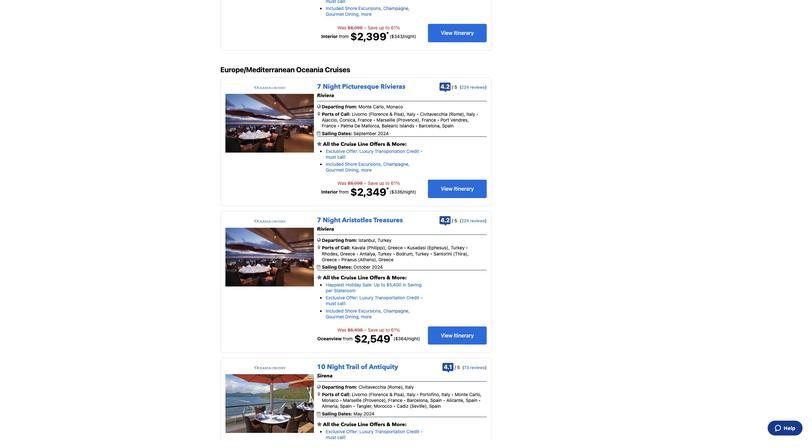 Task type: describe. For each thing, give the bounding box(es) containing it.
antalya,
[[360, 251, 377, 257]]

2 exclusive offer: luxury transportation credit - must call! link from the top
[[326, 296, 423, 307]]

view itinerary for $2,549
[[441, 333, 474, 339]]

luxury for exclusive offer: luxury transportation credit - must call!
[[360, 430, 374, 435]]

7 night aristotles treasures riviera
[[317, 216, 403, 233]]

bodrum,
[[397, 251, 414, 257]]

of inside 10 night trail of antiquity sirena
[[361, 363, 368, 372]]

4.1
[[444, 364, 452, 371]]

0 horizontal spatial carlo,
[[373, 104, 386, 110]]

balearic
[[382, 123, 399, 129]]

gourmet inside exclusive offer: luxury transportation credit - must call! included shore excursions, champagne, gourmet dining, more
[[326, 168, 344, 173]]

to inside happiest holiday sale: up to $5,400 in saving per stateroom exclusive offer: luxury transportation credit - must call! included shore excursions, champagne, gourmet dining, more
[[381, 283, 386, 288]]

marseille inside • marseille (provence), france • barcelona, spain • alicante, spain • almeria, spain • tangier, morocco • cadiz (seville), spain
[[343, 398, 362, 404]]

riviera for $2,349
[[317, 92, 334, 99]]

exclusive for exclusive offer: luxury transportation credit - must call!
[[326, 430, 345, 435]]

departing from: civitavecchia (rome), italy
[[322, 385, 414, 390]]

3 offers from the top
[[370, 422, 386, 429]]

calendar image
[[317, 131, 321, 136]]

view itinerary for $2,399
[[441, 30, 474, 36]]

oceania cruises image for $2,349
[[253, 86, 286, 90]]

4.2 for $2,549
[[441, 217, 450, 224]]

1 horizontal spatial monaco
[[387, 104, 403, 110]]

$6,498
[[348, 328, 363, 333]]

224 for $2,549
[[462, 219, 469, 224]]

night for $2,549
[[323, 216, 341, 225]]

tangier,
[[357, 404, 373, 410]]

- for exclusive offer: luxury transportation credit - must call! included shore excursions, champagne, gourmet dining, more
[[421, 149, 423, 154]]

included shore excursions, champagne, gourmet dining, more
[[326, 6, 410, 17]]

3 from: from the top
[[345, 385, 358, 390]]

star image
[[317, 142, 322, 147]]

star image for 10 night trail of antiquity
[[317, 422, 322, 428]]

turkey down (philippi),
[[378, 251, 392, 257]]

santorini (thira), greece
[[322, 251, 469, 263]]

europe/mediterranean oceania cruises
[[221, 65, 351, 74]]

luxury for exclusive offer: luxury transportation credit - must call! included shore excursions, champagne, gourmet dining, more
[[360, 149, 374, 154]]

from: for $2,549
[[345, 238, 358, 243]]

portofino,
[[420, 392, 441, 398]]

& up • marseille (provence), france • barcelona, spain • alicante, spain • almeria, spain • tangier, morocco • cadiz (seville), spain
[[390, 392, 393, 398]]

$2,349
[[351, 186, 387, 199]]

( for $2,549
[[460, 218, 462, 224]]

view for $2,349
[[441, 186, 453, 192]]

( for $2,349
[[460, 84, 462, 90]]

happiest
[[326, 283, 345, 288]]

interior from $2,349
[[322, 186, 387, 199]]

1 exclusive offer: luxury transportation credit - must call! link from the top
[[326, 149, 423, 160]]

7 for $2,549
[[317, 216, 321, 225]]

($364 / night)
[[394, 337, 421, 342]]

from for $2,549
[[343, 337, 353, 342]]

– for $2,399
[[364, 25, 367, 30]]

more inside exclusive offer: luxury transportation credit - must call! included shore excursions, champagne, gourmet dining, more
[[361, 168, 372, 173]]

3 the from the top
[[331, 422, 340, 429]]

exclusive offer: luxury transportation credit - must call! included shore excursions, champagne, gourmet dining, more
[[326, 149, 423, 173]]

(ephesus),
[[428, 245, 450, 251]]

– for $2,349
[[364, 181, 367, 186]]

3 ports from the top
[[322, 392, 334, 398]]

to for $2,549
[[386, 328, 390, 333]]

october
[[354, 265, 371, 270]]

view itinerary for $2,349
[[441, 186, 474, 192]]

ports of call: for $2,549
[[322, 245, 351, 251]]

up for $2,349
[[379, 181, 385, 186]]

france left port
[[422, 117, 436, 123]]

up for $2,549
[[379, 328, 385, 333]]

piraeus
[[342, 257, 357, 263]]

offers for $2,349
[[370, 141, 386, 148]]

exclusive for exclusive offer: luxury transportation credit - must call! included shore excursions, champagne, gourmet dining, more
[[326, 149, 345, 154]]

interior from $2,399
[[322, 30, 387, 43]]

all the cruise line offers & more: for $2,349
[[322, 141, 407, 148]]

must for exclusive offer: luxury transportation credit - must call! included shore excursions, champagne, gourmet dining, more
[[326, 154, 336, 160]]

de
[[355, 123, 361, 129]]

from: for $2,349
[[345, 104, 358, 110]]

turkey down kusadasi
[[415, 251, 429, 257]]

3 dates: from the top
[[338, 412, 353, 417]]

happiest holiday sale: up to $5,400 in saving per stateroom link
[[326, 283, 422, 294]]

4.2 / 5 ( 224 reviews ) for $2,549
[[441, 217, 487, 224]]

ajaccio,
[[322, 117, 339, 123]]

save for $2,349
[[368, 181, 378, 186]]

exclusive inside happiest holiday sale: up to $5,400 in saving per stateroom exclusive offer: luxury transportation credit - must call! included shore excursions, champagne, gourmet dining, more
[[326, 296, 345, 301]]

(seville),
[[410, 404, 428, 410]]

to for $2,349
[[386, 181, 390, 186]]

2 included shore excursions, champagne, gourmet dining, more link from the top
[[326, 162, 410, 173]]

call! for exclusive offer: luxury transportation credit - must call! included shore excursions, champagne, gourmet dining, more
[[338, 154, 346, 160]]

asterisk image for $2,549
[[391, 335, 393, 337]]

greece up santorini (thira), greece
[[388, 245, 403, 251]]

the for $2,549
[[331, 275, 340, 282]]

excursions, inside included shore excursions, champagne, gourmet dining, more
[[359, 6, 382, 11]]

(provence), inside livorno (florence & pisa), italy • civitavecchia (rome), italy • ajaccio, corsica, france • marseille (provence), france
[[397, 117, 421, 123]]

mallorca,
[[362, 123, 381, 129]]

globe image for $2,549
[[317, 238, 321, 243]]

departing from: monte carlo, monaco
[[322, 104, 403, 110]]

0 horizontal spatial civitavecchia
[[359, 385, 386, 390]]

barcelona, inside • marseille (provence), france • barcelona, spain • alicante, spain • almeria, spain • tangier, morocco • cadiz (seville), spain
[[407, 398, 429, 404]]

turkey up (thira),
[[451, 245, 465, 251]]

ports for $2,349
[[322, 112, 334, 117]]

/ inside 4.1 / 5 ( 73 reviews )
[[455, 365, 456, 371]]

(philippi),
[[367, 245, 387, 251]]

call! inside happiest holiday sale: up to $5,400 in saving per stateroom exclusive offer: luxury transportation credit - must call! included shore excursions, champagne, gourmet dining, more
[[338, 301, 346, 307]]

• piraeus (athens), greece
[[337, 257, 394, 263]]

france inside • marseille (provence), france • barcelona, spain • alicante, spain • almeria, spain • tangier, morocco • cadiz (seville), spain
[[389, 398, 403, 404]]

view itinerary link for $2,549
[[429, 327, 487, 345]]

september 2024
[[354, 131, 389, 136]]

$2,549
[[355, 333, 391, 346]]

kavala
[[352, 245, 366, 251]]

view for $2,399
[[441, 30, 453, 36]]

3 sailing dates: from the top
[[322, 412, 354, 417]]

3 all from the top
[[323, 422, 330, 429]]

10
[[317, 363, 326, 372]]

transportation for exclusive offer: luxury transportation credit - must call!
[[375, 430, 406, 435]]

3 sailing from the top
[[322, 412, 337, 417]]

europe/mediterranean
[[221, 65, 295, 74]]

($336
[[390, 190, 403, 195]]

italy up alicante,
[[442, 392, 451, 398]]

5 inside 4.1 / 5 ( 73 reviews )
[[458, 365, 460, 371]]

1 included shore excursions, champagne, gourmet dining, more link from the top
[[326, 6, 410, 17]]

offer: inside happiest holiday sale: up to $5,400 in saving per stateroom exclusive offer: luxury transportation credit - must call! included shore excursions, champagne, gourmet dining, more
[[347, 296, 359, 301]]

night) for $2,349
[[404, 190, 417, 195]]

save for $2,549
[[368, 328, 378, 333]]

treasures
[[374, 216, 403, 225]]

in
[[403, 283, 407, 288]]

almeria,
[[322, 404, 339, 410]]

1 vertical spatial (rome),
[[388, 385, 404, 390]]

livorno (florence & pisa), italy • civitavecchia (rome), italy • ajaccio, corsica, france • marseille (provence), france
[[322, 112, 479, 123]]

champagne, inside happiest holiday sale: up to $5,400 in saving per stateroom exclusive offer: luxury transportation credit - must call! included shore excursions, champagne, gourmet dining, more
[[384, 309, 410, 314]]

to for $2,399
[[386, 25, 390, 30]]

($364
[[394, 337, 407, 342]]

) inside 4.1 / 5 ( 73 reviews )
[[485, 365, 487, 371]]

monte inside 'monte carlo, monaco'
[[455, 392, 468, 398]]

night) for $2,549
[[408, 337, 421, 342]]

7 night picturesque rivieras riviera
[[317, 82, 406, 99]]

france up mallorca,
[[358, 117, 372, 123]]

oceania
[[297, 65, 324, 74]]

more: for $2,349
[[392, 141, 407, 148]]

$6,098 for $2,349
[[348, 181, 363, 186]]

sailing for $2,349
[[322, 131, 337, 136]]

italy for livorno (florence & pisa), italy • portofino, italy
[[407, 392, 416, 398]]

view itinerary link for $2,399
[[429, 24, 487, 42]]

champagne, inside exclusive offer: luxury transportation credit - must call! included shore excursions, champagne, gourmet dining, more
[[384, 162, 410, 167]]

61% for $2,399
[[391, 25, 400, 30]]

• palma de mallorca, balearic islands • barcelona, spain
[[336, 123, 454, 129]]

61% for $2,549
[[391, 328, 400, 333]]

3 ports of call: from the top
[[322, 392, 351, 398]]

luxury inside happiest holiday sale: up to $5,400 in saving per stateroom exclusive offer: luxury transportation credit - must call! included shore excursions, champagne, gourmet dining, more
[[360, 296, 374, 301]]

oceanview from $2,549
[[318, 333, 391, 346]]

more: for $2,549
[[392, 275, 407, 282]]

oceanview
[[318, 337, 342, 342]]

sale:
[[363, 283, 373, 288]]

2 vertical spatial 2024
[[364, 412, 375, 417]]

carlo, inside 'monte carlo, monaco'
[[470, 392, 482, 398]]

of for 7 night aristotles treasures
[[335, 245, 340, 251]]

up for $2,399
[[379, 25, 385, 30]]

included inside included shore excursions, champagne, gourmet dining, more
[[326, 6, 344, 11]]

turkey up (philippi),
[[378, 238, 392, 243]]

shore inside exclusive offer: luxury transportation credit - must call! included shore excursions, champagne, gourmet dining, more
[[345, 162, 357, 167]]

asterisk image for $2,399
[[387, 32, 389, 34]]

happiest holiday sale: up to $5,400 in saving per stateroom exclusive offer: luxury transportation credit - must call! included shore excursions, champagne, gourmet dining, more
[[326, 283, 423, 320]]

credit for exclusive offer: luxury transportation credit - must call! included shore excursions, champagne, gourmet dining, more
[[407, 149, 420, 154]]

port vendres, france
[[322, 117, 469, 129]]

morocco
[[374, 404, 393, 410]]

line for $2,549
[[358, 275, 369, 282]]

5 for $2,549
[[455, 218, 458, 224]]

& inside livorno (florence & pisa), italy • civitavecchia (rome), italy • ajaccio, corsica, france • marseille (provence), france
[[390, 112, 393, 117]]

sirena image
[[226, 375, 314, 434]]

holiday
[[346, 283, 362, 288]]

call: for $2,349
[[341, 112, 351, 117]]

italy for departing from: civitavecchia (rome), italy
[[405, 385, 414, 390]]

vendres,
[[451, 117, 469, 123]]

shore inside happiest holiday sale: up to $5,400 in saving per stateroom exclusive offer: luxury transportation credit - must call! included shore excursions, champagne, gourmet dining, more
[[345, 309, 357, 314]]

224 for $2,349
[[462, 85, 469, 90]]

offer: for exclusive offer: luxury transportation credit - must call!
[[347, 430, 359, 435]]

per
[[326, 288, 333, 294]]

$6,098 for $2,399
[[348, 25, 363, 30]]

- inside happiest holiday sale: up to $5,400 in saving per stateroom exclusive offer: luxury transportation credit - must call! included shore excursions, champagne, gourmet dining, more
[[421, 296, 423, 301]]

224 reviews link for $2,549
[[462, 219, 485, 224]]

champagne, inside included shore excursions, champagne, gourmet dining, more
[[384, 6, 410, 11]]

& for 7 night aristotles treasures
[[387, 275, 391, 282]]

gourmet inside happiest holiday sale: up to $5,400 in saving per stateroom exclusive offer: luxury transportation credit - must call! included shore excursions, champagne, gourmet dining, more
[[326, 315, 344, 320]]

($336 / night)
[[390, 190, 417, 195]]

3 oceania cruises image from the top
[[253, 367, 286, 370]]

cruises
[[325, 65, 351, 74]]

224 reviews link for $2,349
[[462, 85, 485, 90]]

) for $2,349
[[485, 84, 487, 90]]

sirena
[[317, 373, 333, 380]]

night for $2,349
[[323, 82, 341, 91]]

was $6,498 – save up to 61%
[[338, 328, 400, 333]]

3 cruise from the top
[[341, 422, 357, 429]]

september
[[354, 131, 377, 136]]

offer: for exclusive offer: luxury transportation credit - must call! included shore excursions, champagne, gourmet dining, more
[[347, 149, 359, 154]]

of for 10 night trail of antiquity
[[335, 392, 340, 398]]

antiquity
[[369, 363, 398, 372]]

palma
[[341, 123, 354, 129]]

$2,399
[[351, 30, 387, 43]]

october 2024
[[354, 265, 383, 270]]

monaco inside 'monte carlo, monaco'
[[322, 398, 339, 404]]

may
[[354, 412, 363, 417]]

departing from: istanbul, turkey
[[322, 238, 392, 243]]

73 reviews link
[[465, 366, 485, 371]]



Task type: vqa. For each thing, say whether or not it's contained in the screenshot.
call! to the middle
yes



Task type: locate. For each thing, give the bounding box(es) containing it.
2 view from the top
[[441, 186, 453, 192]]

calendar image for 7 night aristotles treasures
[[317, 265, 321, 270]]

included shore excursions, champagne, gourmet dining, more link up $2,349
[[326, 162, 410, 173]]

calendar image
[[317, 265, 321, 270], [317, 412, 321, 417]]

map marker image
[[318, 393, 321, 397]]

0 horizontal spatial asterisk image
[[387, 32, 389, 34]]

(athens),
[[358, 257, 378, 263]]

• marseille (provence), france • barcelona, spain • alicante, spain • almeria, spain • tangier, morocco • cadiz (seville), spain
[[322, 398, 481, 410]]

all the cruise line offers & more: down september
[[322, 141, 407, 148]]

port
[[441, 117, 450, 123]]

2 was $6,098 – save up to 61% from the top
[[338, 181, 400, 186]]

3 luxury from the top
[[360, 430, 374, 435]]

1 itinerary from the top
[[454, 30, 474, 36]]

2 vertical spatial call:
[[341, 392, 351, 398]]

1 horizontal spatial civitavecchia
[[420, 112, 448, 117]]

offer: inside exclusive offer: luxury transportation credit - must call! included shore excursions, champagne, gourmet dining, more
[[347, 149, 359, 154]]

corsica,
[[340, 117, 357, 123]]

1 sailing from the top
[[322, 131, 337, 136]]

2 vertical spatial )
[[485, 365, 487, 371]]

0 vertical spatial 4.2 / 5 ( 224 reviews )
[[441, 83, 487, 90]]

3 dining, from the top
[[346, 315, 360, 320]]

2 dining, from the top
[[346, 168, 360, 173]]

livorno for livorno (florence & pisa), italy • portofino, italy
[[352, 392, 368, 398]]

1 vertical spatial more:
[[392, 275, 407, 282]]

1 vertical spatial oceania cruises image
[[253, 220, 286, 224]]

(rome), inside livorno (florence & pisa), italy • civitavecchia (rome), italy • ajaccio, corsica, france • marseille (provence), france
[[449, 112, 466, 117]]

1 vertical spatial offer:
[[347, 296, 359, 301]]

3 excursions, from the top
[[359, 309, 382, 314]]

2 from: from the top
[[345, 238, 358, 243]]

2 vertical spatial –
[[364, 328, 367, 333]]

1 dining, from the top
[[346, 11, 360, 17]]

ports of call: for $2,349
[[322, 112, 351, 117]]

3 more: from the top
[[392, 422, 407, 429]]

($343
[[390, 33, 403, 39]]

2 more from the top
[[361, 168, 372, 173]]

1 ports from the top
[[322, 112, 334, 117]]

2 vertical spatial view itinerary
[[441, 333, 474, 339]]

1 line from the top
[[358, 141, 369, 148]]

night down cruises
[[323, 82, 341, 91]]

departing up ajaccio,
[[322, 104, 344, 110]]

ports of call: up ajaccio,
[[322, 112, 351, 117]]

monaco up livorno (florence & pisa), italy • civitavecchia (rome), italy • ajaccio, corsica, france • marseille (provence), france
[[387, 104, 403, 110]]

ports
[[322, 112, 334, 117], [322, 245, 334, 251], [322, 392, 334, 398]]

3 offer: from the top
[[347, 430, 359, 435]]

cruise
[[341, 141, 357, 148], [341, 275, 357, 282], [341, 422, 357, 429]]

civitavecchia up the tangier,
[[359, 385, 386, 390]]

ports of call:
[[322, 112, 351, 117], [322, 245, 351, 251], [322, 392, 351, 398]]

itinerary for $2,549
[[454, 333, 474, 339]]

1 vertical spatial was $6,098 – save up to 61%
[[338, 181, 400, 186]]

2 vertical spatial all
[[323, 422, 330, 429]]

dates: for $2,349
[[338, 131, 353, 136]]

kavala (philippi), greece • kusadasi (ephesus), turkey • rhodes, greece • antalya, turkey • bodrum, turkey
[[322, 245, 468, 257]]

view itinerary link for $2,349
[[429, 180, 487, 198]]

2 save from the top
[[368, 181, 378, 186]]

0 vertical spatial more
[[361, 11, 372, 17]]

credit inside exclusive offer: luxury transportation credit - must call!
[[407, 430, 420, 435]]

shore
[[345, 6, 357, 11], [345, 162, 357, 167], [345, 309, 357, 314]]

santorini
[[434, 251, 452, 257]]

the for $2,349
[[331, 141, 340, 148]]

champagne, up asterisk icon
[[384, 162, 410, 167]]

up down included shore excursions, champagne, gourmet dining, more
[[379, 25, 385, 30]]

credit inside happiest holiday sale: up to $5,400 in saving per stateroom exclusive offer: luxury transportation credit - must call! included shore excursions, champagne, gourmet dining, more
[[407, 296, 420, 301]]

italy up livorno (florence & pisa), italy • portofino, italy
[[405, 385, 414, 390]]

cruise up holiday
[[341, 275, 357, 282]]

2 must from the top
[[326, 301, 336, 307]]

1 vertical spatial asterisk image
[[391, 335, 393, 337]]

1 vertical spatial 61%
[[391, 181, 400, 186]]

transportation inside exclusive offer: luxury transportation credit - must call! included shore excursions, champagne, gourmet dining, more
[[375, 149, 406, 154]]

credit for exclusive offer: luxury transportation credit - must call!
[[407, 430, 420, 435]]

1 reviews from the top
[[471, 85, 485, 90]]

france
[[358, 117, 372, 123], [422, 117, 436, 123], [322, 123, 336, 129], [389, 398, 403, 404]]

offer: down stateroom on the bottom of the page
[[347, 296, 359, 301]]

france inside port vendres, france
[[322, 123, 336, 129]]

2 all the cruise line offers & more: from the top
[[322, 275, 407, 282]]

cruise for $2,549
[[341, 275, 357, 282]]

2024 for $2,349
[[378, 131, 389, 136]]

10 night trail of antiquity sirena
[[317, 363, 398, 380]]

1 exclusive from the top
[[326, 149, 345, 154]]

3 departing from the top
[[322, 385, 344, 390]]

1 included from the top
[[326, 6, 344, 11]]

2 vertical spatial exclusive offer: luxury transportation credit - must call! link
[[326, 430, 423, 441]]

ports up ajaccio,
[[322, 112, 334, 117]]

exclusive offer: luxury transportation credit - must call!
[[326, 430, 423, 441]]

2 shore from the top
[[345, 162, 357, 167]]

rivieras
[[381, 82, 406, 91]]

up right $6,498
[[379, 328, 385, 333]]

riviera inside 7 night picturesque rivieras riviera
[[317, 92, 334, 99]]

2 vertical spatial (
[[463, 365, 465, 371]]

1 4.2 from the top
[[441, 83, 450, 90]]

barcelona, up (seville),
[[407, 398, 429, 404]]

livorno (florence & pisa), italy • portofino, italy
[[352, 392, 451, 398]]

(florence up morocco on the left bottom
[[369, 392, 389, 398]]

1 vertical spatial up
[[379, 181, 385, 186]]

riviera image
[[226, 94, 314, 153], [226, 228, 314, 287]]

map marker image
[[318, 112, 321, 116], [318, 246, 321, 250]]

night) right ($364
[[408, 337, 421, 342]]

pisa), up • marseille (provence), france • barcelona, spain • alicante, spain • almeria, spain • tangier, morocco • cadiz (seville), spain
[[394, 392, 406, 398]]

2 view itinerary from the top
[[441, 186, 474, 192]]

marseille
[[377, 117, 396, 123], [343, 398, 362, 404]]

2 vertical spatial more
[[361, 315, 372, 320]]

) for $2,549
[[485, 218, 487, 224]]

cruise down 'may'
[[341, 422, 357, 429]]

1 credit from the top
[[407, 149, 420, 154]]

monte up alicante,
[[455, 392, 468, 398]]

call: up 'corsica,'
[[341, 112, 351, 117]]

0 vertical spatial exclusive offer: luxury transportation credit - must call! link
[[326, 149, 423, 160]]

& up exclusive offer: luxury transportation credit - must call!
[[387, 422, 391, 429]]

2024 down balearic
[[378, 131, 389, 136]]

61% up ($364
[[391, 328, 400, 333]]

0 vertical spatial was $6,098 – save up to 61%
[[338, 25, 400, 30]]

exclusive offer: luxury transportation credit - must call! link down happiest holiday sale: up to $5,400 in saving per stateroom link
[[326, 296, 423, 307]]

2 61% from the top
[[391, 181, 400, 186]]

call:
[[341, 112, 351, 117], [341, 245, 351, 251], [341, 392, 351, 398]]

1 vertical spatial champagne,
[[384, 162, 410, 167]]

1 vertical spatial credit
[[407, 296, 420, 301]]

ports of call: up almeria,
[[322, 392, 351, 398]]

dining, inside included shore excursions, champagne, gourmet dining, more
[[346, 11, 360, 17]]

& for 10 night trail of antiquity
[[387, 422, 391, 429]]

0 vertical spatial 7
[[317, 82, 321, 91]]

7 inside 7 night picturesque rivieras riviera
[[317, 82, 321, 91]]

1 sailing dates: from the top
[[322, 131, 354, 136]]

call! inside exclusive offer: luxury transportation credit - must call! included shore excursions, champagne, gourmet dining, more
[[338, 154, 346, 160]]

greece inside santorini (thira), greece
[[322, 257, 337, 263]]

save
[[368, 25, 378, 30], [368, 181, 378, 186], [368, 328, 378, 333]]

73
[[465, 366, 469, 371]]

1 vertical spatial exclusive
[[326, 296, 345, 301]]

offers up exclusive offer: luxury transportation credit - must call!
[[370, 422, 386, 429]]

1 horizontal spatial carlo,
[[470, 392, 482, 398]]

livorno for livorno (florence & pisa), italy • civitavecchia (rome), italy • ajaccio, corsica, france • marseille (provence), france
[[352, 112, 368, 117]]

italy
[[407, 112, 416, 117], [467, 112, 476, 117], [405, 385, 414, 390], [407, 392, 416, 398], [442, 392, 451, 398]]

civitavecchia
[[420, 112, 448, 117], [359, 385, 386, 390]]

1 riviera image from the top
[[226, 94, 314, 153]]

1 vertical spatial night
[[323, 216, 341, 225]]

dining, up $6,498
[[346, 315, 360, 320]]

1 vertical spatial reviews
[[471, 219, 485, 224]]

0 vertical spatial departing
[[322, 104, 344, 110]]

excursions, inside exclusive offer: luxury transportation credit - must call! included shore excursions, champagne, gourmet dining, more
[[359, 162, 382, 167]]

trail
[[346, 363, 360, 372]]

interior inside the interior from $2,349
[[322, 190, 338, 195]]

interior
[[322, 33, 338, 39], [322, 190, 338, 195]]

2 star image from the top
[[317, 422, 322, 428]]

all up happiest
[[323, 275, 330, 282]]

must
[[326, 154, 336, 160], [326, 301, 336, 307], [326, 435, 336, 441]]

4.2 / 5 ( 224 reviews ) for $2,349
[[441, 83, 487, 90]]

2 vertical spatial the
[[331, 422, 340, 429]]

greece up piraeus
[[340, 251, 355, 257]]

1 more from the top
[[361, 11, 372, 17]]

1 vertical spatial luxury
[[360, 296, 374, 301]]

1 vertical spatial marseille
[[343, 398, 362, 404]]

to up asterisk icon
[[386, 181, 390, 186]]

included
[[326, 6, 344, 11], [326, 162, 344, 167], [326, 309, 344, 314]]

1 4.2 / 5 ( 224 reviews ) from the top
[[441, 83, 487, 90]]

- for exclusive offer: luxury transportation credit - must call!
[[421, 430, 423, 435]]

0 vertical spatial carlo,
[[373, 104, 386, 110]]

1 view itinerary link from the top
[[429, 24, 487, 42]]

2 vertical spatial cruise
[[341, 422, 357, 429]]

more up '$2,399' at top
[[361, 11, 372, 17]]

1 vertical spatial civitavecchia
[[359, 385, 386, 390]]

4.2 for $2,349
[[441, 83, 450, 90]]

of up ajaccio,
[[335, 112, 340, 117]]

2 vertical spatial more:
[[392, 422, 407, 429]]

2 vertical spatial included
[[326, 309, 344, 314]]

3 gourmet from the top
[[326, 315, 344, 320]]

night left aristotles
[[323, 216, 341, 225]]

saving
[[408, 283, 422, 288]]

0 vertical spatial gourmet
[[326, 11, 344, 17]]

was $6,098 – save up to 61% down included shore excursions, champagne, gourmet dining, more
[[338, 25, 400, 30]]

1 calendar image from the top
[[317, 265, 321, 270]]

2 call: from the top
[[341, 245, 351, 251]]

globe image
[[317, 385, 321, 390]]

save for $2,399
[[368, 25, 378, 30]]

cruise for $2,349
[[341, 141, 357, 148]]

monaco up almeria,
[[322, 398, 339, 404]]

luxury down happiest holiday sale: up to $5,400 in saving per stateroom link
[[360, 296, 374, 301]]

up
[[374, 283, 380, 288]]

0 vertical spatial 224 reviews link
[[462, 85, 485, 90]]

interior for $2,349
[[322, 190, 338, 195]]

3 call! from the top
[[338, 435, 346, 441]]

riviera image for $2,549
[[226, 228, 314, 287]]

(florence inside livorno (florence & pisa), italy • civitavecchia (rome), italy • ajaccio, corsica, france • marseille (provence), france
[[369, 112, 389, 117]]

2 offers from the top
[[370, 275, 386, 282]]

0 vertical spatial barcelona,
[[419, 123, 441, 129]]

italy up • marseille (provence), france • barcelona, spain • alicante, spain • almeria, spain • tangier, morocco • cadiz (seville), spain
[[407, 392, 416, 398]]

cruise down palma
[[341, 141, 357, 148]]

save right $6,498
[[368, 328, 378, 333]]

2 vertical spatial all the cruise line offers & more:
[[322, 422, 407, 429]]

0 vertical spatial cruise
[[341, 141, 357, 148]]

night up sirena
[[327, 363, 345, 372]]

1 cruise from the top
[[341, 141, 357, 148]]

included shore excursions, champagne, gourmet dining, more link up '$2,399' at top
[[326, 6, 410, 17]]

0 vertical spatial monaco
[[387, 104, 403, 110]]

1 call! from the top
[[338, 154, 346, 160]]

itinerary for $2,399
[[454, 30, 474, 36]]

civitavecchia inside livorno (florence & pisa), italy • civitavecchia (rome), italy • ajaccio, corsica, france • marseille (provence), france
[[420, 112, 448, 117]]

luxury down may 2024
[[360, 430, 374, 435]]

call!
[[338, 154, 346, 160], [338, 301, 346, 307], [338, 435, 346, 441]]

2 vertical spatial reviews
[[471, 366, 485, 371]]

map marker image for $2,549
[[318, 246, 321, 250]]

night) for $2,399
[[404, 33, 417, 39]]

transportation down the $5,400
[[375, 296, 406, 301]]

of right trail
[[361, 363, 368, 372]]

credit
[[407, 149, 420, 154], [407, 296, 420, 301], [407, 430, 420, 435]]

2 gourmet from the top
[[326, 168, 344, 173]]

exclusive down palma
[[326, 149, 345, 154]]

star image
[[317, 275, 322, 281], [317, 422, 322, 428]]

1 vertical spatial (
[[460, 218, 462, 224]]

2 calendar image from the top
[[317, 412, 321, 417]]

sailing dates:
[[322, 131, 354, 136], [322, 265, 354, 270], [322, 412, 354, 417]]

1 vertical spatial globe image
[[317, 238, 321, 243]]

exclusive inside exclusive offer: luxury transportation credit - must call! included shore excursions, champagne, gourmet dining, more
[[326, 149, 345, 154]]

monte carlo, monaco
[[322, 392, 482, 404]]

cadiz
[[397, 404, 409, 410]]

1 all the cruise line offers & more: from the top
[[322, 141, 407, 148]]

1 dates: from the top
[[338, 131, 353, 136]]

3 line from the top
[[358, 422, 369, 429]]

credit inside exclusive offer: luxury transportation credit - must call! included shore excursions, champagne, gourmet dining, more
[[407, 149, 420, 154]]

)
[[485, 84, 487, 90], [485, 218, 487, 224], [485, 365, 487, 371]]

aristotles
[[342, 216, 372, 225]]

from down $6,498
[[343, 337, 353, 342]]

1 vertical spatial all the cruise line offers & more:
[[322, 275, 407, 282]]

to up ($343
[[386, 25, 390, 30]]

2 224 reviews link from the top
[[462, 219, 485, 224]]

•
[[417, 112, 419, 117], [477, 112, 479, 117], [374, 117, 376, 123], [436, 117, 441, 123], [338, 123, 340, 129], [416, 123, 418, 129], [404, 245, 406, 251], [466, 245, 468, 251], [357, 251, 359, 257], [393, 251, 395, 257], [429, 251, 434, 257], [338, 257, 341, 263], [417, 392, 419, 398], [451, 392, 455, 398], [340, 398, 342, 404], [404, 398, 406, 404], [444, 398, 446, 404], [479, 398, 481, 404], [353, 404, 355, 410], [394, 404, 396, 410]]

luxury down september
[[360, 149, 374, 154]]

departing for $2,549
[[322, 238, 344, 243]]

france down ajaccio,
[[322, 123, 336, 129]]

(thira),
[[454, 251, 469, 257]]

more
[[361, 11, 372, 17], [361, 168, 372, 173], [361, 315, 372, 320]]

gourmet up the interior from $2,349
[[326, 168, 344, 173]]

call: for $2,549
[[341, 245, 351, 251]]

istanbul,
[[359, 238, 377, 243]]

was $6,098 – save up to 61% for $2,349
[[338, 181, 400, 186]]

1 vertical spatial barcelona,
[[407, 398, 429, 404]]

2 all from the top
[[323, 275, 330, 282]]

night) right ($336
[[404, 190, 417, 195]]

night)
[[404, 33, 417, 39], [404, 190, 417, 195], [408, 337, 421, 342]]

sailing dates: for $2,549
[[322, 265, 354, 270]]

1 vertical spatial line
[[358, 275, 369, 282]]

1 up from the top
[[379, 25, 385, 30]]

dining, inside exclusive offer: luxury transportation credit - must call! included shore excursions, champagne, gourmet dining, more
[[346, 168, 360, 173]]

0 vertical spatial sailing
[[322, 131, 337, 136]]

7
[[317, 82, 321, 91], [317, 216, 321, 225]]

riviera up rhodes,
[[317, 226, 334, 233]]

up
[[379, 25, 385, 30], [379, 181, 385, 186], [379, 328, 385, 333]]

2 vertical spatial champagne,
[[384, 309, 410, 314]]

1 vertical spatial from:
[[345, 238, 358, 243]]

1 excursions, from the top
[[359, 6, 382, 11]]

barcelona,
[[419, 123, 441, 129], [407, 398, 429, 404]]

0 horizontal spatial monte
[[359, 104, 372, 110]]

call! inside exclusive offer: luxury transportation credit - must call!
[[338, 435, 346, 441]]

2 view itinerary link from the top
[[429, 180, 487, 198]]

1 vertical spatial was
[[338, 181, 347, 186]]

offers up up
[[370, 275, 386, 282]]

2 – from the top
[[364, 181, 367, 186]]

gourmet up oceanview
[[326, 315, 344, 320]]

greece
[[388, 245, 403, 251], [340, 251, 355, 257], [322, 257, 337, 263], [379, 257, 394, 263]]

1 horizontal spatial marseille
[[377, 117, 396, 123]]

shore inside included shore excursions, champagne, gourmet dining, more
[[345, 6, 357, 11]]

3 call: from the top
[[341, 392, 351, 398]]

1 vertical spatial exclusive offer: luxury transportation credit - must call! link
[[326, 296, 423, 307]]

3 view itinerary link from the top
[[429, 327, 487, 345]]

from for $2,399
[[339, 33, 349, 39]]

1 champagne, from the top
[[384, 6, 410, 11]]

0 vertical spatial 224
[[462, 85, 469, 90]]

pisa), up port vendres, france
[[394, 112, 406, 117]]

0 vertical spatial marseille
[[377, 117, 396, 123]]

riviera
[[317, 92, 334, 99], [317, 226, 334, 233]]

france down livorno (florence & pisa), italy • portofino, italy
[[389, 398, 403, 404]]

3 reviews from the top
[[471, 366, 485, 371]]

night inside 7 night aristotles treasures riviera
[[323, 216, 341, 225]]

up down exclusive offer: luxury transportation credit - must call! included shore excursions, champagne, gourmet dining, more at the top
[[379, 181, 385, 186]]

oceania cruises image for $2,549
[[253, 220, 286, 224]]

kusadasi
[[408, 245, 426, 251]]

rhodes,
[[322, 251, 339, 257]]

transportation
[[375, 149, 406, 154], [375, 296, 406, 301], [375, 430, 406, 435]]

– down exclusive offer: luxury transportation credit - must call! included shore excursions, champagne, gourmet dining, more at the top
[[364, 181, 367, 186]]

224 reviews link
[[462, 85, 485, 90], [462, 219, 485, 224]]

3 champagne, from the top
[[384, 309, 410, 314]]

2 map marker image from the top
[[318, 246, 321, 250]]

1 vertical spatial included
[[326, 162, 344, 167]]

- inside exclusive offer: luxury transportation credit - must call! included shore excursions, champagne, gourmet dining, more
[[421, 149, 423, 154]]

sailing down rhodes,
[[322, 265, 337, 270]]

5
[[455, 84, 458, 90], [455, 218, 458, 224], [458, 365, 460, 371]]

livorno inside livorno (florence & pisa), italy • civitavecchia (rome), italy • ajaccio, corsica, france • marseille (provence), france
[[352, 112, 368, 117]]

must inside exclusive offer: luxury transportation credit - must call!
[[326, 435, 336, 441]]

interior inside interior from $2,399
[[322, 33, 338, 39]]

save down exclusive offer: luxury transportation credit - must call! included shore excursions, champagne, gourmet dining, more at the top
[[368, 181, 378, 186]]

&
[[390, 112, 393, 117], [387, 141, 391, 148], [387, 275, 391, 282], [390, 392, 393, 398], [387, 422, 391, 429]]

2 4.2 from the top
[[441, 217, 450, 224]]

globe image
[[317, 104, 321, 109], [317, 238, 321, 243]]

must inside exclusive offer: luxury transportation credit - must call! included shore excursions, champagne, gourmet dining, more
[[326, 154, 336, 160]]

was for $2,349
[[338, 181, 347, 186]]

5 for $2,349
[[455, 84, 458, 90]]

from left '$2,399' at top
[[339, 33, 349, 39]]

dining, inside happiest holiday sale: up to $5,400 in saving per stateroom exclusive offer: luxury transportation credit - must call! included shore excursions, champagne, gourmet dining, more
[[346, 315, 360, 320]]

1 vertical spatial riviera
[[317, 226, 334, 233]]

3 view itinerary from the top
[[441, 333, 474, 339]]

included shore excursions, champagne, gourmet dining, more link up was $6,498 – save up to 61%
[[326, 309, 410, 320]]

3 all the cruise line offers & more: from the top
[[322, 422, 407, 429]]

offer: down september
[[347, 149, 359, 154]]

line down may 2024
[[358, 422, 369, 429]]

from: up kavala
[[345, 238, 358, 243]]

must for exclusive offer: luxury transportation credit - must call!
[[326, 435, 336, 441]]

0 vertical spatial champagne,
[[384, 6, 410, 11]]

(florence for portofino,
[[369, 392, 389, 398]]

3 up from the top
[[379, 328, 385, 333]]

offers for $2,549
[[370, 275, 386, 282]]

& for 7 night picturesque rivieras
[[387, 141, 391, 148]]

was for $2,549
[[338, 328, 347, 333]]

1 the from the top
[[331, 141, 340, 148]]

1 vertical spatial 4.2 / 5 ( 224 reviews )
[[441, 217, 487, 224]]

call: up piraeus
[[341, 245, 351, 251]]

2 (florence from the top
[[369, 392, 389, 398]]

sailing
[[322, 131, 337, 136], [322, 265, 337, 270], [322, 412, 337, 417]]

0 vertical spatial map marker image
[[318, 112, 321, 116]]

& up port vendres, france
[[390, 112, 393, 117]]

must inside happiest holiday sale: up to $5,400 in saving per stateroom exclusive offer: luxury transportation credit - must call! included shore excursions, champagne, gourmet dining, more
[[326, 301, 336, 307]]

(florence for civitavecchia
[[369, 112, 389, 117]]

0 vertical spatial view itinerary link
[[429, 24, 487, 42]]

1 shore from the top
[[345, 6, 357, 11]]

offers down 'september 2024' at the top of page
[[370, 141, 386, 148]]

0 vertical spatial more:
[[392, 141, 407, 148]]

3 included shore excursions, champagne, gourmet dining, more link from the top
[[326, 309, 410, 320]]

2 - from the top
[[421, 296, 423, 301]]

call! for exclusive offer: luxury transportation credit - must call!
[[338, 435, 346, 441]]

star image for 7 night aristotles treasures
[[317, 275, 322, 281]]

sailing for $2,549
[[322, 265, 337, 270]]

excursions, inside happiest holiday sale: up to $5,400 in saving per stateroom exclusive offer: luxury transportation credit - must call! included shore excursions, champagne, gourmet dining, more
[[359, 309, 382, 314]]

included inside exclusive offer: luxury transportation credit - must call! included shore excursions, champagne, gourmet dining, more
[[326, 162, 344, 167]]

reviews for $2,349
[[471, 85, 485, 90]]

all for $2,549
[[323, 275, 330, 282]]

exclusive
[[326, 149, 345, 154], [326, 296, 345, 301], [326, 430, 345, 435]]

marseille inside livorno (florence & pisa), italy • civitavecchia (rome), italy • ajaccio, corsica, france • marseille (provence), france
[[377, 117, 396, 123]]

map marker image for $2,349
[[318, 112, 321, 116]]

more inside included shore excursions, champagne, gourmet dining, more
[[361, 11, 372, 17]]

from for $2,349
[[339, 190, 349, 195]]

(provence), inside • marseille (provence), france • barcelona, spain • alicante, spain • almeria, spain • tangier, morocco • cadiz (seville), spain
[[363, 398, 387, 404]]

asterisk image
[[387, 188, 389, 190]]

2 livorno from the top
[[352, 392, 368, 398]]

riviera inside 7 night aristotles treasures riviera
[[317, 226, 334, 233]]

asterisk image
[[387, 32, 389, 34], [391, 335, 393, 337]]

oceania cruises image
[[253, 86, 286, 90], [253, 220, 286, 224], [253, 367, 286, 370]]

0 vertical spatial must
[[326, 154, 336, 160]]

transportation inside exclusive offer: luxury transportation credit - must call!
[[375, 430, 406, 435]]

0 vertical spatial up
[[379, 25, 385, 30]]

all for $2,349
[[323, 141, 330, 148]]

2 ) from the top
[[485, 218, 487, 224]]

0 vertical spatial call:
[[341, 112, 351, 117]]

transportation down morocco on the left bottom
[[375, 430, 406, 435]]

2 globe image from the top
[[317, 238, 321, 243]]

- inside exclusive offer: luxury transportation credit - must call!
[[421, 430, 423, 435]]

credit down islands
[[407, 149, 420, 154]]

($343 / night)
[[390, 33, 417, 39]]

0 vertical spatial monte
[[359, 104, 372, 110]]

riviera for $2,549
[[317, 226, 334, 233]]

picturesque
[[342, 82, 379, 91]]

1 interior from the top
[[322, 33, 338, 39]]

2 vertical spatial credit
[[407, 430, 420, 435]]

islands
[[400, 123, 415, 129]]

2 vertical spatial must
[[326, 435, 336, 441]]

3 ) from the top
[[485, 365, 487, 371]]

save down included shore excursions, champagne, gourmet dining, more
[[368, 25, 378, 30]]

1 more: from the top
[[392, 141, 407, 148]]

1 vertical spatial pisa),
[[394, 392, 406, 398]]

carlo, down 73 reviews link on the bottom right
[[470, 392, 482, 398]]

pisa), for civitavecchia
[[394, 112, 406, 117]]

pisa), for portofino,
[[394, 392, 406, 398]]

0 vertical spatial globe image
[[317, 104, 321, 109]]

3 more from the top
[[361, 315, 372, 320]]

excursions, up $2,349
[[359, 162, 382, 167]]

view for $2,549
[[441, 333, 453, 339]]

$5,400
[[387, 283, 402, 288]]

3 - from the top
[[421, 430, 423, 435]]

offer: inside exclusive offer: luxury transportation credit - must call!
[[347, 430, 359, 435]]

2 vertical spatial included shore excursions, champagne, gourmet dining, more link
[[326, 309, 410, 320]]

line up sale:
[[358, 275, 369, 282]]

the right star icon
[[331, 141, 340, 148]]

gourmet inside included shore excursions, champagne, gourmet dining, more
[[326, 11, 344, 17]]

1 vertical spatial 224 reviews link
[[462, 219, 485, 224]]

61% up ($336
[[391, 181, 400, 186]]

2 vertical spatial dining,
[[346, 315, 360, 320]]

-
[[421, 149, 423, 154], [421, 296, 423, 301], [421, 430, 423, 435]]

credit down the saving at the right
[[407, 296, 420, 301]]

0 vertical spatial credit
[[407, 149, 420, 154]]

shore up interior from $2,399
[[345, 6, 357, 11]]

1 vertical spatial 4.2
[[441, 217, 450, 224]]

stateroom
[[334, 288, 356, 294]]

night inside 10 night trail of antiquity sirena
[[327, 363, 345, 372]]

1 vertical spatial 7
[[317, 216, 321, 225]]

0 vertical spatial interior
[[322, 33, 338, 39]]

included inside happiest holiday sale: up to $5,400 in saving per stateroom exclusive offer: luxury transportation credit - must call! included shore excursions, champagne, gourmet dining, more
[[326, 309, 344, 314]]

2 ports of call: from the top
[[322, 245, 351, 251]]

0 vertical spatial –
[[364, 25, 367, 30]]

offers
[[370, 141, 386, 148], [370, 275, 386, 282], [370, 422, 386, 429]]

2 up from the top
[[379, 181, 385, 186]]

2 vertical spatial exclusive
[[326, 430, 345, 435]]

3 exclusive offer: luxury transportation credit - must call! link from the top
[[326, 430, 423, 441]]

1 vertical spatial departing
[[322, 238, 344, 243]]

more:
[[392, 141, 407, 148], [392, 275, 407, 282], [392, 422, 407, 429]]

3 itinerary from the top
[[454, 333, 474, 339]]

2 departing from the top
[[322, 238, 344, 243]]

line
[[358, 141, 369, 148], [358, 275, 369, 282], [358, 422, 369, 429]]

ports of call: up rhodes,
[[322, 245, 351, 251]]

departing for $2,349
[[322, 104, 344, 110]]

night) right ($343
[[404, 33, 417, 39]]

2 vertical spatial ports of call:
[[322, 392, 351, 398]]

livorno down departing from: monte carlo, monaco
[[352, 112, 368, 117]]

1 7 from the top
[[317, 82, 321, 91]]

1 vertical spatial must
[[326, 301, 336, 307]]

exclusive inside exclusive offer: luxury transportation credit - must call!
[[326, 430, 345, 435]]

0 vertical spatial line
[[358, 141, 369, 148]]

all the cruise line offers & more: for $2,549
[[322, 275, 407, 282]]

sailing dates: for $2,349
[[322, 131, 354, 136]]

interior for $2,399
[[322, 33, 338, 39]]

1 luxury from the top
[[360, 149, 374, 154]]

2 transportation from the top
[[375, 296, 406, 301]]

credit down (seville),
[[407, 430, 420, 435]]

(provence), up morocco on the left bottom
[[363, 398, 387, 404]]

2024 for $2,549
[[372, 265, 383, 270]]

2 more: from the top
[[392, 275, 407, 282]]

luxury inside exclusive offer: luxury transportation credit - must call! included shore excursions, champagne, gourmet dining, more
[[360, 149, 374, 154]]

was $6,098 – save up to 61% for $2,399
[[338, 25, 400, 30]]

61% up ($343
[[391, 25, 400, 30]]

greece down kavala (philippi), greece • kusadasi (ephesus), turkey • rhodes, greece • antalya, turkey • bodrum, turkey
[[379, 257, 394, 263]]

gourmet up interior from $2,399
[[326, 11, 344, 17]]

transportation for exclusive offer: luxury transportation credit - must call! included shore excursions, champagne, gourmet dining, more
[[375, 149, 406, 154]]

pisa), inside livorno (florence & pisa), italy • civitavecchia (rome), italy • ajaccio, corsica, france • marseille (provence), france
[[394, 112, 406, 117]]

more inside happiest holiday sale: up to $5,400 in saving per stateroom exclusive offer: luxury transportation credit - must call! included shore excursions, champagne, gourmet dining, more
[[361, 315, 372, 320]]

1 map marker image from the top
[[318, 112, 321, 116]]

from inside the interior from $2,349
[[339, 190, 349, 195]]

view itinerary
[[441, 30, 474, 36], [441, 186, 474, 192], [441, 333, 474, 339]]

1 vertical spatial monaco
[[322, 398, 339, 404]]

3 61% from the top
[[391, 328, 400, 333]]

3 exclusive from the top
[[326, 430, 345, 435]]

from inside oceanview from $2,549
[[343, 337, 353, 342]]

2 itinerary from the top
[[454, 186, 474, 192]]

italy up vendres,
[[467, 112, 476, 117]]

1 vertical spatial –
[[364, 181, 367, 186]]

2 4.2 / 5 ( 224 reviews ) from the top
[[441, 217, 487, 224]]

4.1 / 5 ( 73 reviews )
[[444, 364, 487, 371]]

0 vertical spatial offer:
[[347, 149, 359, 154]]

1 oceania cruises image from the top
[[253, 86, 286, 90]]

1 vertical spatial 224
[[462, 219, 469, 224]]

luxury inside exclusive offer: luxury transportation credit - must call!
[[360, 430, 374, 435]]

0 vertical spatial reviews
[[471, 85, 485, 90]]

night inside 7 night picturesque rivieras riviera
[[323, 82, 341, 91]]

exclusive offer: luxury transportation credit - must call! link down 'september 2024' at the top of page
[[326, 149, 423, 160]]

1 vertical spatial ports of call:
[[322, 245, 351, 251]]

0 vertical spatial $6,098
[[348, 25, 363, 30]]

of up rhodes,
[[335, 245, 340, 251]]

from inside interior from $2,399
[[339, 33, 349, 39]]

dates: for $2,549
[[338, 265, 353, 270]]

1 vertical spatial call!
[[338, 301, 346, 307]]

2 vertical spatial ports
[[322, 392, 334, 398]]

2 riviera image from the top
[[226, 228, 314, 287]]

exclusive offer: luxury transportation credit - must call! link down may 2024
[[326, 430, 423, 441]]

alicante,
[[447, 398, 465, 404]]

may 2024
[[354, 412, 375, 417]]

excursions, up was $6,498 – save up to 61%
[[359, 309, 382, 314]]

1 all from the top
[[323, 141, 330, 148]]

transportation inside happiest holiday sale: up to $5,400 in saving per stateroom exclusive offer: luxury transportation credit - must call! included shore excursions, champagne, gourmet dining, more
[[375, 296, 406, 301]]

3 included from the top
[[326, 309, 344, 314]]

from left $2,349
[[339, 190, 349, 195]]

( inside 4.1 / 5 ( 73 reviews )
[[463, 365, 465, 371]]

reviews inside 4.1 / 5 ( 73 reviews )
[[471, 366, 485, 371]]

greece down rhodes,
[[322, 257, 337, 263]]

– right $6,498
[[364, 328, 367, 333]]

2 vertical spatial oceania cruises image
[[253, 367, 286, 370]]

/
[[403, 33, 404, 39], [452, 84, 454, 90], [403, 190, 404, 195], [452, 218, 454, 224], [407, 337, 408, 342], [455, 365, 456, 371]]

1 ports of call: from the top
[[322, 112, 351, 117]]

7 for $2,349
[[317, 82, 321, 91]]

0 vertical spatial oceania cruises image
[[253, 86, 286, 90]]

ports for $2,549
[[322, 245, 334, 251]]

0 vertical spatial dates:
[[338, 131, 353, 136]]

1 view itinerary from the top
[[441, 30, 474, 36]]

7 inside 7 night aristotles treasures riviera
[[317, 216, 321, 225]]

calendar image for 10 night trail of antiquity
[[317, 412, 321, 417]]

2 vertical spatial offers
[[370, 422, 386, 429]]

ports up rhodes,
[[322, 245, 334, 251]]



